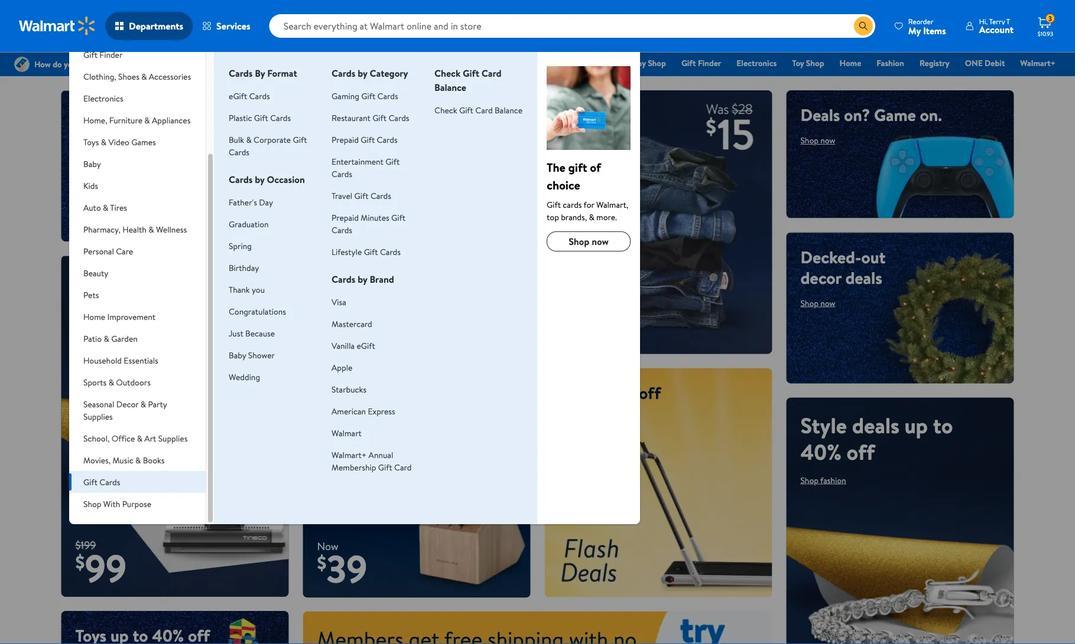Task type: describe. For each thing, give the bounding box(es) containing it.
baby for baby
[[83, 158, 101, 170]]

terry
[[989, 16, 1005, 26]]

gift inside "gift finder" "link"
[[682, 57, 696, 69]]

& left the art
[[137, 433, 142, 445]]

& inside the gift of choice gift cards for walmart, top brands, & more.
[[589, 211, 595, 223]]

cards by format
[[229, 67, 297, 80]]

entertainment gift cards link
[[332, 156, 400, 180]]

1 vertical spatial card
[[475, 104, 493, 116]]

now dollar 39 null group
[[303, 539, 367, 599]]

essentials inside dropdown button
[[124, 355, 158, 367]]

friday
[[393, 57, 415, 69]]

wedding
[[229, 372, 260, 383]]

gaming gift cards link
[[332, 90, 398, 102]]

electronics for electronics link
[[737, 57, 777, 69]]

& right 'music'
[[135, 455, 141, 466]]

save
[[317, 257, 393, 310]]

spring link
[[229, 240, 252, 252]]

by for category
[[358, 67, 367, 80]]

lifestyle
[[332, 246, 362, 258]]

deals for style deals up to 40% off
[[852, 411, 900, 440]]

gift inside 'dropdown button'
[[83, 477, 98, 488]]

up to 40% off sports gear
[[559, 382, 661, 425]]

supplies for seasonal decor & party supplies
[[83, 411, 113, 423]]

$ for 39
[[317, 550, 327, 577]]

video
[[108, 136, 129, 148]]

travel
[[332, 190, 352, 202]]

shop now for high tech gifts, huge savings
[[75, 155, 110, 167]]

style deals up to 40% off
[[801, 411, 953, 467]]

cards inside the bulk & corporate gift cards
[[229, 146, 249, 158]]

shop now link for home deals are served
[[317, 413, 352, 425]]

walmart+ link
[[1015, 57, 1061, 69]]

household essentials button
[[69, 350, 206, 372]]

up for home deals up to 30% off
[[75, 295, 99, 325]]

one
[[965, 57, 983, 69]]

0 vertical spatial card
[[482, 67, 502, 80]]

the gift of choice gift cards for walmart, top brands, & more.
[[547, 159, 628, 223]]

cards inside entertainment gift cards
[[332, 168, 352, 180]]

father's
[[229, 197, 257, 208]]

day
[[259, 197, 273, 208]]

movies, music & books
[[83, 455, 165, 466]]

gift down grocery
[[459, 104, 473, 116]]

account
[[979, 23, 1014, 36]]

toy
[[792, 57, 804, 69]]

off for style deals up to 40% off
[[847, 437, 875, 467]]

1 horizontal spatial balance
[[495, 104, 523, 116]]

kids button
[[69, 175, 206, 197]]

the for holiday
[[604, 57, 617, 69]]

was dollar $199, now dollar 99 group
[[61, 538, 127, 598]]

personal
[[83, 246, 114, 257]]

the for gift
[[547, 159, 566, 176]]

shop now link for deals on? game on.
[[801, 135, 836, 146]]

american express
[[332, 406, 395, 417]]

brand
[[370, 273, 394, 286]]

gift finder link
[[676, 57, 727, 69]]

1 check gift card balance from the top
[[435, 67, 502, 94]]

baby shower
[[229, 350, 275, 361]]

walmart+ for walmart+ annual membership gift card
[[332, 450, 367, 461]]

deals inside the decked-out decor deals
[[846, 266, 882, 289]]

walmart
[[332, 428, 362, 439]]

cards down category
[[377, 90, 398, 102]]

gift inside entertainment gift cards
[[386, 156, 400, 167]]

gift down gaming gift cards link
[[373, 112, 387, 124]]

toys & video games button
[[69, 131, 206, 153]]

0 vertical spatial egift
[[229, 90, 247, 102]]

gift right plastic
[[254, 112, 268, 124]]

home improvement button
[[69, 306, 206, 328]]

gift cards button
[[69, 472, 206, 494]]

registry link
[[914, 57, 955, 69]]

cards inside 'dropdown button'
[[100, 477, 120, 488]]

cards down gaming gift cards link
[[389, 112, 409, 124]]

cards down restaurant gift cards link
[[377, 134, 398, 145]]

movies, music & books button
[[69, 450, 206, 472]]

shop now for home deals up to 30% off
[[75, 359, 110, 371]]

cards by occasion
[[229, 173, 305, 186]]

american express link
[[332, 406, 395, 417]]

1 horizontal spatial deals
[[801, 103, 840, 127]]

to for style
[[933, 411, 953, 440]]

cards
[[563, 199, 582, 210]]

0 vertical spatial essentials
[[490, 57, 526, 69]]

holiday
[[619, 57, 646, 69]]

& right furniture
[[144, 114, 150, 126]]

with
[[103, 499, 120, 510]]

home, furniture & appliances
[[83, 114, 191, 126]]

entertainment
[[332, 156, 384, 167]]

up for style deals up to 40% off
[[905, 411, 928, 440]]

& left tires
[[103, 202, 108, 213]]

pets
[[83, 289, 99, 301]]

occasion
[[267, 173, 305, 186]]

shop inside 'link'
[[648, 57, 666, 69]]

home deals are served
[[317, 382, 479, 405]]

thank you link
[[229, 284, 265, 296]]

& right patio
[[104, 333, 109, 345]]

now for home deals are served
[[337, 413, 352, 425]]

now $ 39
[[317, 539, 367, 596]]

fashion
[[821, 475, 846, 487]]

gift inside the gift of choice gift cards for walmart, top brands, & more.
[[547, 199, 561, 210]]

auto & tires
[[83, 202, 127, 213]]

walmart,
[[596, 199, 628, 210]]

registry
[[920, 57, 950, 69]]

home for home
[[840, 57, 861, 69]]

gift inside walmart+ annual membership gift card
[[378, 462, 392, 474]]

electronics link
[[731, 57, 782, 69]]

minutes
[[361, 212, 389, 223]]

bulk & corporate gift cards link
[[229, 134, 307, 158]]

reorder
[[908, 16, 934, 26]]

cards up father's
[[229, 173, 253, 186]]

garden
[[111, 333, 138, 345]]

now for deals on? game on.
[[821, 135, 836, 146]]

1 check from the top
[[435, 67, 461, 80]]

walmart+ for walmart+
[[1021, 57, 1056, 69]]

shop now link for decked-out decor deals
[[801, 298, 836, 309]]

out
[[861, 246, 886, 269]]

services
[[216, 20, 250, 33]]

finder for gift finder dropdown button
[[100, 49, 123, 60]]

beauty button
[[69, 262, 206, 284]]

cards up plastic gift cards
[[249, 90, 270, 102]]

birthday link
[[229, 262, 259, 274]]

& right grocery
[[483, 57, 488, 69]]

household
[[83, 355, 122, 367]]

patio & garden
[[83, 333, 138, 345]]

furniture
[[109, 114, 142, 126]]

visa link
[[332, 296, 346, 308]]

shoes
[[118, 71, 139, 82]]

office
[[112, 433, 135, 445]]

egift cards
[[229, 90, 270, 102]]

cards up corporate at top
[[270, 112, 291, 124]]

congratulations link
[[229, 306, 286, 317]]

$ for 99
[[75, 549, 85, 576]]

lifestyle gift cards link
[[332, 246, 401, 258]]

decked-out decor deals
[[801, 246, 886, 289]]

gift inside the bulk & corporate gift cards
[[293, 134, 307, 145]]

just because link
[[229, 328, 275, 339]]

apple link
[[332, 362, 353, 374]]

shop inside dropdown button
[[83, 499, 101, 510]]

deals for home deals up to 30% off
[[136, 269, 184, 298]]

finder for "gift finder" "link"
[[698, 57, 721, 69]]

shop with purpose button
[[69, 494, 206, 515]]

accessories
[[149, 71, 191, 82]]

shop fashion link
[[801, 475, 846, 487]]

one debit
[[965, 57, 1005, 69]]

now for decked-out decor deals
[[821, 298, 836, 309]]

prepaid minutes gift cards link
[[332, 212, 406, 236]]

& right sports
[[109, 377, 114, 388]]

toy shop
[[792, 57, 824, 69]]

visa
[[332, 296, 346, 308]]

you
[[252, 284, 265, 296]]

off inside up to 40% off sports gear
[[639, 382, 661, 405]]



Task type: locate. For each thing, give the bounding box(es) containing it.
birthday
[[229, 262, 259, 274]]

cards inside the prepaid minutes gift cards
[[332, 224, 352, 236]]

gift up restaurant gift cards
[[361, 90, 376, 102]]

grocery & essentials link
[[447, 57, 531, 69]]

2 horizontal spatial off
[[847, 437, 875, 467]]

gift up clothing,
[[83, 49, 98, 60]]

0 horizontal spatial supplies
[[83, 411, 113, 423]]

now down toys
[[95, 155, 110, 167]]

balance down grocery
[[435, 81, 466, 94]]

for
[[584, 199, 594, 210]]

gift inside check gift card balance
[[463, 67, 479, 80]]

card right membership
[[394, 462, 412, 474]]

search icon image
[[859, 21, 868, 31]]

off inside home deals up to 30% off
[[75, 322, 104, 351]]

egift right vanilla
[[357, 340, 375, 352]]

home inside dropdown button
[[83, 311, 105, 323]]

seasonal decor & party supplies
[[83, 399, 167, 423]]

40% inside up to 40% off sports gear
[[603, 382, 635, 405]]

walmart image
[[19, 17, 96, 35]]

shop now for decked-out decor deals
[[801, 298, 836, 309]]

gift up top
[[547, 199, 561, 210]]

mastercard
[[332, 318, 372, 330]]

the inside the gift of choice gift cards for walmart, top brands, & more.
[[547, 159, 566, 176]]

1 horizontal spatial supplies
[[158, 433, 188, 445]]

0 vertical spatial electronics
[[737, 57, 777, 69]]

essentials
[[490, 57, 526, 69], [124, 355, 158, 367]]

style
[[801, 411, 847, 440]]

by up day
[[255, 173, 265, 186]]

clothing,
[[83, 71, 116, 82]]

deals for home deals are served
[[365, 382, 401, 405]]

card inside walmart+ annual membership gift card
[[394, 462, 412, 474]]

pets button
[[69, 284, 206, 306]]

gift
[[568, 159, 587, 176]]

0 horizontal spatial the
[[547, 159, 566, 176]]

prepaid down restaurant
[[332, 134, 359, 145]]

shop now link for home deals up to 30% off
[[75, 359, 110, 371]]

prepaid down travel at the left top of page
[[332, 212, 359, 223]]

0 vertical spatial check gift card balance
[[435, 67, 502, 94]]

cards up with on the left bottom of the page
[[100, 477, 120, 488]]

home up american on the left of page
[[317, 382, 361, 405]]

deals left the on?
[[801, 103, 840, 127]]

$199
[[75, 538, 96, 553]]

gift finder
[[83, 49, 123, 60], [682, 57, 721, 69]]

now up vanilla egift link
[[347, 325, 362, 337]]

egift cards link
[[229, 90, 270, 102]]

gaming gift cards
[[332, 90, 398, 102]]

card down grocery & essentials link
[[475, 104, 493, 116]]

1 vertical spatial supplies
[[158, 433, 188, 445]]

& inside the bulk & corporate gift cards
[[246, 134, 252, 145]]

prepaid gift cards link
[[332, 134, 398, 145]]

home for home deals are served
[[317, 382, 361, 405]]

american
[[332, 406, 366, 417]]

0 vertical spatial deals
[[417, 57, 437, 69]]

home inside home deals up to 30% off
[[75, 269, 131, 298]]

pharmacy,
[[83, 224, 121, 235]]

0 vertical spatial the
[[604, 57, 617, 69]]

choice
[[547, 177, 580, 193]]

1 horizontal spatial 40%
[[801, 437, 842, 467]]

0 horizontal spatial 40%
[[603, 382, 635, 405]]

deals inside home deals up to 30% off
[[136, 269, 184, 298]]

by left brand
[[358, 273, 367, 286]]

to inside style deals up to 40% off
[[933, 411, 953, 440]]

1 horizontal spatial electronics
[[737, 57, 777, 69]]

& down for
[[589, 211, 595, 223]]

deals right decor
[[846, 266, 882, 289]]

finder
[[100, 49, 123, 60], [698, 57, 721, 69]]

baby for baby shower
[[229, 350, 246, 361]]

grocery
[[452, 57, 481, 69]]

walmart+ up membership
[[332, 450, 367, 461]]

walmart+ inside walmart+ annual membership gift card
[[332, 450, 367, 461]]

electronics inside dropdown button
[[83, 93, 123, 104]]

gift down annual
[[378, 462, 392, 474]]

1 horizontal spatial the
[[604, 57, 617, 69]]

auto
[[83, 202, 101, 213]]

cards left by
[[229, 67, 253, 80]]

gift right travel at the left top of page
[[354, 190, 369, 202]]

games
[[131, 136, 156, 148]]

shop now link for high tech gifts, huge savings
[[75, 155, 110, 167]]

travel gift cards
[[332, 190, 391, 202]]

2 prepaid from the top
[[332, 212, 359, 223]]

by for occasion
[[255, 173, 265, 186]]

1 vertical spatial balance
[[495, 104, 523, 116]]

deals right style on the right bottom of the page
[[852, 411, 900, 440]]

1 horizontal spatial off
[[639, 382, 661, 405]]

supplies for school, office & art supplies
[[158, 433, 188, 445]]

2 vertical spatial off
[[847, 437, 875, 467]]

0 horizontal spatial gift finder
[[83, 49, 123, 60]]

finder up clothing,
[[100, 49, 123, 60]]

off for home deals up to 30% off
[[75, 322, 104, 351]]

2 vertical spatial to
[[933, 411, 953, 440]]

1 vertical spatial egift
[[357, 340, 375, 352]]

the left holiday
[[604, 57, 617, 69]]

cards down entertainment
[[332, 168, 352, 180]]

now for home deals up to 30% off
[[95, 359, 110, 371]]

1 vertical spatial the
[[547, 159, 566, 176]]

2 vertical spatial card
[[394, 462, 412, 474]]

40% right up
[[603, 382, 635, 405]]

beauty
[[83, 267, 108, 279]]

finder left electronics link
[[698, 57, 721, 69]]

walmart+ down $10.93
[[1021, 57, 1056, 69]]

0 vertical spatial to
[[104, 295, 124, 325]]

0 vertical spatial off
[[75, 322, 104, 351]]

off inside style deals up to 40% off
[[847, 437, 875, 467]]

0 vertical spatial supplies
[[83, 411, 113, 423]]

supplies inside dropdown button
[[158, 433, 188, 445]]

1 vertical spatial check gift card balance
[[435, 104, 523, 116]]

39
[[327, 543, 367, 596]]

1 horizontal spatial gift finder
[[682, 57, 721, 69]]

baby down just
[[229, 350, 246, 361]]

& inside seasonal decor & party supplies
[[141, 399, 146, 410]]

home up patio
[[83, 311, 105, 323]]

home down search icon
[[840, 57, 861, 69]]

1 vertical spatial to
[[584, 382, 599, 405]]

gift cards
[[83, 477, 120, 488]]

$ inside $199 $ 99
[[75, 549, 85, 576]]

1 vertical spatial walmart+
[[332, 450, 367, 461]]

check gift card balance link
[[435, 104, 523, 116]]

1 horizontal spatial up
[[905, 411, 928, 440]]

to inside home deals up to 30% off
[[104, 295, 124, 325]]

cards
[[229, 67, 253, 80], [332, 67, 356, 80], [249, 90, 270, 102], [377, 90, 398, 102], [270, 112, 291, 124], [389, 112, 409, 124], [377, 134, 398, 145], [229, 146, 249, 158], [332, 168, 352, 180], [229, 173, 253, 186], [371, 190, 391, 202], [332, 224, 352, 236], [380, 246, 401, 258], [332, 273, 356, 286], [100, 477, 120, 488]]

0 horizontal spatial up
[[75, 295, 99, 325]]

0 horizontal spatial deals
[[417, 57, 437, 69]]

0 vertical spatial prepaid
[[332, 134, 359, 145]]

tires
[[110, 202, 127, 213]]

home,
[[83, 114, 107, 126]]

gift finder up clothing,
[[83, 49, 123, 60]]

1 vertical spatial baby
[[229, 350, 246, 361]]

prepaid inside the prepaid minutes gift cards
[[332, 212, 359, 223]]

to for home
[[104, 295, 124, 325]]

by
[[358, 67, 367, 80], [255, 173, 265, 186], [358, 273, 367, 286]]

now down decor
[[821, 298, 836, 309]]

shop now link for save big!
[[317, 321, 371, 340]]

0 vertical spatial 40%
[[603, 382, 635, 405]]

are
[[405, 382, 428, 405]]

home link
[[834, 57, 867, 69]]

cards up gaming
[[332, 67, 356, 80]]

finder inside "link"
[[698, 57, 721, 69]]

electronics
[[737, 57, 777, 69], [83, 93, 123, 104]]

thanksgiving link
[[536, 57, 594, 69]]

the inside 'link'
[[604, 57, 617, 69]]

card
[[482, 67, 502, 80], [475, 104, 493, 116], [394, 462, 412, 474]]

cards up lifestyle
[[332, 224, 352, 236]]

home for home deals up to 30% off
[[75, 269, 131, 298]]

membership
[[332, 462, 376, 474]]

sports & outdoors
[[83, 377, 151, 388]]

gift finder inside "link"
[[682, 57, 721, 69]]

now down deals on? game on.
[[821, 135, 836, 146]]

0 horizontal spatial essentials
[[124, 355, 158, 367]]

gift
[[83, 49, 98, 60], [682, 57, 696, 69], [463, 67, 479, 80], [361, 90, 376, 102], [459, 104, 473, 116], [254, 112, 268, 124], [373, 112, 387, 124], [293, 134, 307, 145], [361, 134, 375, 145], [386, 156, 400, 167], [354, 190, 369, 202], [547, 199, 561, 210], [391, 212, 406, 223], [364, 246, 378, 258], [378, 462, 392, 474], [83, 477, 98, 488]]

0 horizontal spatial $
[[75, 549, 85, 576]]

just
[[229, 328, 243, 339]]

99
[[85, 542, 127, 595]]

deals right the friday
[[417, 57, 437, 69]]

gaming
[[332, 90, 359, 102]]

0 vertical spatial check
[[435, 67, 461, 80]]

card right grocery
[[482, 67, 502, 80]]

2 horizontal spatial to
[[933, 411, 953, 440]]

1 horizontal spatial finder
[[698, 57, 721, 69]]

gift down movies,
[[83, 477, 98, 488]]

cards up visa link
[[332, 273, 356, 286]]

annual
[[369, 450, 393, 461]]

check gift card balance down grocery & essentials link
[[435, 104, 523, 116]]

40% up shop fashion
[[801, 437, 842, 467]]

of
[[590, 159, 601, 176]]

by left the black
[[358, 67, 367, 80]]

shop now for home deals are served
[[317, 413, 352, 425]]

shop
[[648, 57, 666, 69], [806, 57, 824, 69], [801, 135, 819, 146], [75, 155, 93, 167], [569, 235, 590, 248], [801, 298, 819, 309], [327, 325, 345, 337], [75, 359, 93, 371], [317, 413, 335, 425], [801, 475, 819, 487], [83, 499, 101, 510]]

now for high tech gifts, huge savings
[[95, 155, 110, 167]]

1 vertical spatial deals
[[801, 103, 840, 127]]

improvement
[[107, 311, 155, 323]]

seasonal decor & party supplies button
[[69, 394, 206, 428]]

restaurant gift cards link
[[332, 112, 409, 124]]

toys
[[83, 136, 99, 148]]

check gift card balance up 'check gift card balance' link
[[435, 67, 502, 94]]

1 vertical spatial up
[[905, 411, 928, 440]]

party
[[148, 399, 167, 410]]

plastic gift cards
[[229, 112, 291, 124]]

on?
[[844, 103, 870, 127]]

because
[[245, 328, 275, 339]]

now for save big!
[[347, 325, 362, 337]]

gift right lifestyle
[[364, 246, 378, 258]]

electronics for electronics dropdown button
[[83, 93, 123, 104]]

school, office & art supplies button
[[69, 428, 206, 450]]

prepaid
[[332, 134, 359, 145], [332, 212, 359, 223]]

entertainment gift cards
[[332, 156, 400, 180]]

1 vertical spatial prepaid
[[332, 212, 359, 223]]

1 vertical spatial by
[[255, 173, 265, 186]]

grocery & essentials
[[452, 57, 526, 69]]

& right shoes
[[141, 71, 147, 82]]

1 horizontal spatial essentials
[[490, 57, 526, 69]]

gift finder left electronics link
[[682, 57, 721, 69]]

now up sports
[[95, 359, 110, 371]]

1 vertical spatial 40%
[[801, 437, 842, 467]]

Walmart Site-Wide search field
[[269, 14, 875, 38]]

shop fashion
[[801, 475, 846, 487]]

sports & outdoors button
[[69, 372, 206, 394]]

gift right minutes
[[391, 212, 406, 223]]

3
[[1049, 13, 1052, 23]]

& left party
[[141, 399, 146, 410]]

the up choice
[[547, 159, 566, 176]]

0 horizontal spatial egift
[[229, 90, 247, 102]]

baby down toys
[[83, 158, 101, 170]]

essentials right grocery
[[490, 57, 526, 69]]

gift inside the prepaid minutes gift cards
[[391, 212, 406, 223]]

gear
[[608, 402, 640, 425]]

toys & video games
[[83, 136, 156, 148]]

home deals up to 30% off
[[75, 269, 184, 351]]

tech
[[114, 103, 147, 127]]

0 vertical spatial walmart+
[[1021, 57, 1056, 69]]

2 vertical spatial by
[[358, 273, 367, 286]]

prepaid for prepaid minutes gift cards
[[332, 212, 359, 223]]

1 horizontal spatial egift
[[357, 340, 375, 352]]

0 vertical spatial by
[[358, 67, 367, 80]]

electronics down clothing,
[[83, 93, 123, 104]]

gift inside gift finder dropdown button
[[83, 49, 98, 60]]

now up 'walmart'
[[337, 413, 352, 425]]

vanilla egift
[[332, 340, 375, 352]]

1 prepaid from the top
[[332, 134, 359, 145]]

gifts,
[[151, 103, 188, 127]]

balance down the grocery & essentials
[[495, 104, 523, 116]]

1 vertical spatial check
[[435, 104, 457, 116]]

& right toys
[[101, 136, 106, 148]]

& right health
[[148, 224, 154, 235]]

1 vertical spatial essentials
[[124, 355, 158, 367]]

supplies down seasonal
[[83, 411, 113, 423]]

high
[[75, 103, 110, 127]]

0 vertical spatial up
[[75, 295, 99, 325]]

served
[[432, 382, 479, 405]]

$ inside now $ 39
[[317, 550, 327, 577]]

deals inside style deals up to 40% off
[[852, 411, 900, 440]]

0 vertical spatial balance
[[435, 81, 466, 94]]

2 check gift card balance from the top
[[435, 104, 523, 116]]

pharmacy, health & wellness button
[[69, 219, 206, 241]]

up inside style deals up to 40% off
[[905, 411, 928, 440]]

supplies inside seasonal decor & party supplies
[[83, 411, 113, 423]]

1 horizontal spatial to
[[584, 382, 599, 405]]

corporate
[[254, 134, 291, 145]]

to inside up to 40% off sports gear
[[584, 382, 599, 405]]

deals up express
[[365, 382, 401, 405]]

by for brand
[[358, 273, 367, 286]]

now
[[821, 135, 836, 146], [95, 155, 110, 167], [592, 235, 609, 248], [821, 298, 836, 309], [347, 325, 362, 337], [95, 359, 110, 371], [337, 413, 352, 425]]

essentials down the patio & garden dropdown button
[[124, 355, 158, 367]]

shop now for deals on? game on.
[[801, 135, 836, 146]]

cards down bulk
[[229, 146, 249, 158]]

gift finder for gift finder dropdown button
[[83, 49, 123, 60]]

appliances
[[152, 114, 191, 126]]

0 horizontal spatial baby
[[83, 158, 101, 170]]

0 horizontal spatial electronics
[[83, 93, 123, 104]]

home for home improvement
[[83, 311, 105, 323]]

graduation
[[229, 218, 269, 230]]

now down more.
[[592, 235, 609, 248]]

save big!
[[317, 257, 463, 310]]

gift finder for "gift finder" "link"
[[682, 57, 721, 69]]

0 horizontal spatial off
[[75, 322, 104, 351]]

0 horizontal spatial balance
[[435, 81, 466, 94]]

one debit link
[[960, 57, 1010, 69]]

movies,
[[83, 455, 111, 466]]

1 vertical spatial off
[[639, 382, 661, 405]]

finder inside dropdown button
[[100, 49, 123, 60]]

cards up minutes
[[371, 190, 391, 202]]

egift up plastic
[[229, 90, 247, 102]]

prepaid for prepaid gift cards
[[332, 134, 359, 145]]

black
[[371, 57, 391, 69]]

gift right corporate at top
[[293, 134, 307, 145]]

wellness
[[156, 224, 187, 235]]

0 horizontal spatial walmart+
[[332, 450, 367, 461]]

up inside home deals up to 30% off
[[75, 295, 99, 325]]

travel gift cards link
[[332, 190, 391, 202]]

& inside dropdown button
[[101, 136, 106, 148]]

gift up 'check gift card balance' link
[[463, 67, 479, 80]]

egift
[[229, 90, 247, 102], [357, 340, 375, 352]]

& right bulk
[[246, 134, 252, 145]]

1 horizontal spatial baby
[[229, 350, 246, 361]]

deals down personal care dropdown button
[[136, 269, 184, 298]]

big!
[[402, 257, 463, 310]]

gift finder inside dropdown button
[[83, 49, 123, 60]]

2 check from the top
[[435, 104, 457, 116]]

0 horizontal spatial finder
[[100, 49, 123, 60]]

1 horizontal spatial $
[[317, 550, 327, 577]]

gift right entertainment
[[386, 156, 400, 167]]

0 horizontal spatial to
[[104, 295, 124, 325]]

departments
[[129, 20, 183, 33]]

on.
[[920, 103, 942, 127]]

0 vertical spatial baby
[[83, 158, 101, 170]]

40% inside style deals up to 40% off
[[801, 437, 842, 467]]

electronics left the toy
[[737, 57, 777, 69]]

baby inside baby dropdown button
[[83, 158, 101, 170]]

supplies right the art
[[158, 433, 188, 445]]

off
[[75, 322, 104, 351], [639, 382, 661, 405], [847, 437, 875, 467]]

gift cards image
[[547, 66, 631, 150]]

gift right the holiday shop
[[682, 57, 696, 69]]

gift down restaurant gift cards link
[[361, 134, 375, 145]]

home down personal
[[75, 269, 131, 298]]

1 horizontal spatial walmart+
[[1021, 57, 1056, 69]]

Search search field
[[269, 14, 875, 38]]

1 vertical spatial electronics
[[83, 93, 123, 104]]

shop now for save big!
[[327, 325, 362, 337]]

game
[[874, 103, 916, 127]]

cards up brand
[[380, 246, 401, 258]]



Task type: vqa. For each thing, say whether or not it's contained in the screenshot.
The $10.93
yes



